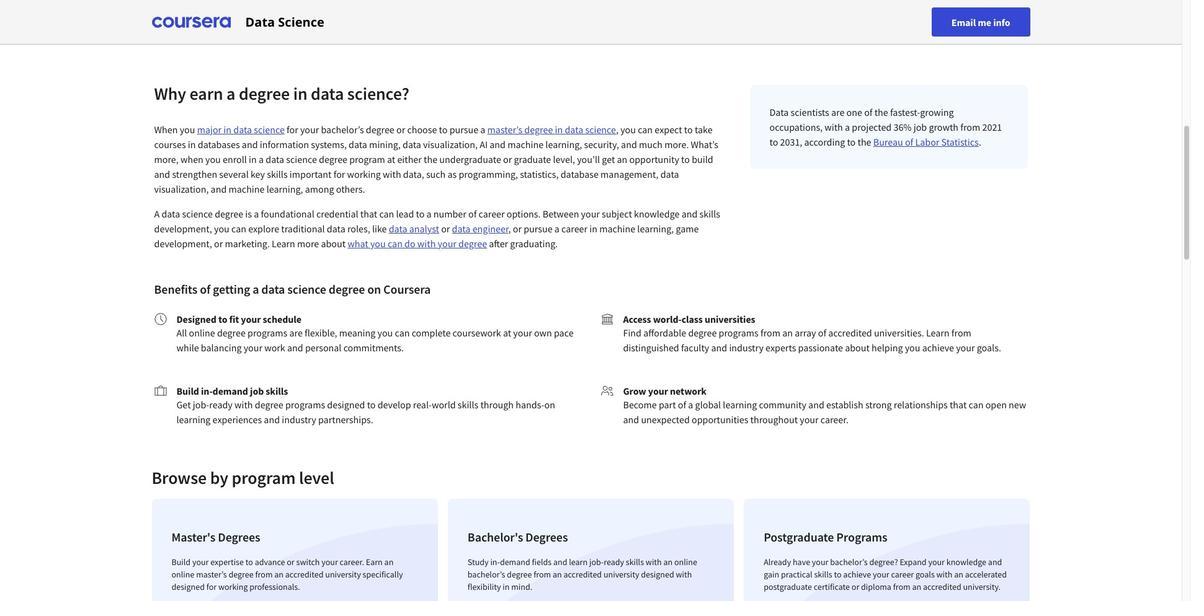 Task type: describe. For each thing, give the bounding box(es) containing it.
bachelor's
[[468, 530, 523, 545]]

in up databases
[[224, 123, 232, 136]]

why
[[154, 83, 186, 105]]

is
[[245, 208, 252, 220]]

data up systems,
[[311, 83, 344, 105]]

working inside build your expertise to advance or switch your career. earn an online master's degree from an accredited university specifically designed for working professionals.
[[218, 582, 248, 593]]

, you can expect to take courses in databases and information systems, data mining, data visualization, ai and machine learning, security, and much more. what's more, when you enroll in a data science degree program at either the undergraduate or graduate level, you'll get an opportunity to build and strengthen several key skills important for working with data, such as programming, statistics, database management, data visualization, and machine learning, among others.
[[154, 123, 719, 195]]

your right the have
[[812, 557, 829, 568]]

that inside a data science degree is a foundational credential that can lead to a number of career options. between your subject knowledge and skills development, you can explore traditional data roles, like
[[360, 208, 377, 220]]

job- for get
[[193, 399, 209, 411]]

partnerships.
[[318, 414, 373, 426]]

skills inside , you can expect to take courses in databases and information systems, data mining, data visualization, ai and machine learning, security, and much more. what's more, when you enroll in a data science degree program at either the undergraduate or graduate level, you'll get an opportunity to build and strengthen several key skills important for working with data, such as programming, statistics, database management, data visualization, and machine learning, among others.
[[267, 168, 288, 181]]

undergraduate
[[440, 153, 501, 166]]

coursework
[[453, 327, 501, 339]]

science inside , you can expect to take courses in databases and information systems, data mining, data visualization, ai and machine learning, security, and much more. what's more, when you enroll in a data science degree program at either the undergraduate or graduate level, you'll get an opportunity to build and strengthen several key skills important for working with data, such as programming, statistics, database management, data visualization, and machine learning, among others.
[[286, 153, 317, 166]]

2021
[[983, 121, 1002, 133]]

open
[[986, 399, 1007, 411]]

data right a
[[162, 208, 180, 220]]

you down databases
[[205, 153, 221, 166]]

degree inside access world-class universities find affordable degree programs from an array of accredited universities. learn from distinguished faculty and industry experts passionate about helping you achieve your goals.
[[688, 327, 717, 339]]

learn inside access world-class universities find affordable degree programs from an array of accredited universities. learn from distinguished faculty and industry experts passionate about helping you achieve your goals.
[[926, 327, 950, 339]]

of inside a data science degree is a foundational credential that can lead to a number of career options. between your subject knowledge and skills development, you can explore traditional data roles, like
[[469, 208, 477, 220]]

benefits of getting a data science degree on coursera
[[154, 282, 431, 297]]

and left the establish
[[809, 399, 825, 411]]

new
[[1009, 399, 1027, 411]]

working inside , you can expect to take courses in databases and information systems, data mining, data visualization, ai and machine learning, security, and much more. what's more, when you enroll in a data science degree program at either the undergraduate or graduate level, you'll get an opportunity to build and strengthen several key skills important for working with data, such as programming, statistics, database management, data visualization, and machine learning, among others.
[[347, 168, 381, 181]]

establish
[[827, 399, 864, 411]]

0 horizontal spatial learning,
[[267, 183, 303, 195]]

and inside the build in-demand job skills get job-ready with degree programs designed to develop real-world skills through hands-on learning experiences and industry partnerships.
[[264, 414, 280, 426]]

data left mining,
[[349, 138, 367, 151]]

access world-class universities find affordable degree programs from an array of accredited universities. learn from distinguished faculty and industry experts passionate about helping you achieve your goals.
[[623, 313, 1002, 354]]

that inside grow your network become part of a global learning community and establish strong relationships that can open new and unexpected opportunities throughout your career.
[[950, 399, 967, 411]]

about inside access world-class universities find affordable degree programs from an array of accredited universities. learn from distinguished faculty and industry experts passionate about helping you achieve your goals.
[[845, 342, 870, 354]]

degree up major in data science link
[[239, 83, 290, 105]]

accelerated
[[965, 570, 1007, 581]]

0 horizontal spatial program
[[232, 467, 296, 490]]

credential
[[316, 208, 358, 220]]

can inside grow your network become part of a global learning community and establish strong relationships that can open new and unexpected opportunities throughout your career.
[[969, 399, 984, 411]]

at inside , you can expect to take courses in databases and information systems, data mining, data visualization, ai and machine learning, security, and much more. what's more, when you enroll in a data science degree program at either the undergraduate or graduate level, you'll get an opportunity to build and strengthen several key skills important for working with data, such as programming, statistics, database management, data visualization, and machine learning, among others.
[[387, 153, 395, 166]]

one
[[847, 106, 863, 119]]

your right fit
[[241, 313, 261, 326]]

a
[[154, 208, 160, 220]]

can up 'marketing.' at the left of the page
[[231, 223, 246, 235]]

job inside data scientists are one of the fastest-growing occupations, with a projected 36% job growth from 2021 to 2031, according to the
[[914, 121, 927, 133]]

fields
[[532, 557, 552, 568]]

from inside build your expertise to advance or switch your career. earn an online master's degree from an accredited university specifically designed for working professionals.
[[255, 570, 273, 581]]

or down options.
[[513, 223, 522, 235]]

what you can do with your degree after graduating.
[[348, 238, 558, 250]]

a right getting
[[253, 282, 259, 297]]

and down major in data science link
[[242, 138, 258, 151]]

and down more, at top left
[[154, 168, 170, 181]]

a right is
[[254, 208, 259, 220]]

bureau
[[874, 136, 903, 148]]

skills inside study in-demand fields and learn job-ready skills with an online bachelor's degree from an accredited university designed with flexibility in mind.
[[626, 557, 644, 568]]

with inside the build in-demand job skills get job-ready with degree programs designed to develop real-world skills through hands-on learning experiences and industry partnerships.
[[235, 399, 253, 411]]

at inside designed to fit your schedule all online degree programs are flexible, meaning you can complete coursework at your own pace while balancing your work and personal commitments.
[[503, 327, 511, 339]]

among
[[305, 183, 334, 195]]

and down several
[[211, 183, 227, 195]]

your left the own
[[513, 327, 532, 339]]

a up ai
[[480, 123, 486, 136]]

foundational
[[261, 208, 314, 220]]

accredited inside build your expertise to advance or switch your career. earn an online master's degree from an accredited university specifically designed for working professionals.
[[285, 570, 324, 581]]

to left the "build"
[[681, 153, 690, 166]]

data down lead
[[389, 223, 407, 235]]

and inside access world-class universities find affordable degree programs from an array of accredited universities. learn from distinguished faculty and industry experts passionate about helping you achieve your goals.
[[711, 342, 727, 354]]

learning inside the build in-demand job skills get job-ready with degree programs designed to develop real-world skills through hands-on learning experiences and industry partnerships.
[[177, 414, 211, 426]]

your down the degree?
[[873, 570, 890, 581]]

list containing master's degrees
[[147, 495, 1035, 602]]

data up what you can do with your degree after graduating.
[[452, 223, 471, 235]]

skills right world
[[458, 399, 479, 411]]

a inside , or pursue a career in machine learning, game development, or marketing. learn more about
[[555, 223, 560, 235]]

information
[[260, 138, 309, 151]]

data up 'schedule'
[[261, 282, 285, 297]]

with inside , you can expect to take courses in databases and information systems, data mining, data visualization, ai and machine learning, security, and much more. what's more, when you enroll in a data science degree program at either the undergraduate or graduate level, you'll get an opportunity to build and strengthen several key skills important for working with data, such as programming, statistics, database management, data visualization, and machine learning, among others.
[[383, 168, 401, 181]]

your down "community"
[[800, 414, 819, 426]]

development, inside , or pursue a career in machine learning, game development, or marketing. learn more about
[[154, 238, 212, 250]]

study in-demand fields and learn job-ready skills with an online bachelor's degree from an accredited university designed with flexibility in mind.
[[468, 557, 697, 593]]

meaning
[[339, 327, 376, 339]]

you inside designed to fit your schedule all online degree programs are flexible, meaning you can complete coursework at your own pace while balancing your work and personal commitments.
[[378, 327, 393, 339]]

skills inside a data science degree is a foundational credential that can lead to a number of career options. between your subject knowledge and skills development, you can explore traditional data roles, like
[[700, 208, 720, 220]]

universities.
[[874, 327, 925, 339]]

schedule
[[263, 313, 302, 326]]

email me info button
[[932, 7, 1030, 37]]

degree up graduate
[[525, 123, 553, 136]]

degree inside the build in-demand job skills get job-ready with degree programs designed to develop real-world skills through hands-on learning experiences and industry partnerships.
[[255, 399, 283, 411]]

according
[[805, 136, 845, 148]]

online for master's degrees
[[172, 570, 194, 581]]

in inside study in-demand fields and learn job-ready skills with an online bachelor's degree from an accredited university designed with flexibility in mind.
[[503, 582, 510, 593]]

hands-
[[516, 399, 545, 411]]

your up systems,
[[300, 123, 319, 136]]

university.
[[963, 582, 1001, 593]]

accredited inside study in-demand fields and learn job-ready skills with an online bachelor's degree from an accredited university designed with flexibility in mind.
[[564, 570, 602, 581]]

me
[[978, 16, 992, 28]]

throughout
[[751, 414, 798, 426]]

goals
[[916, 570, 935, 581]]

or left 'choose'
[[397, 123, 405, 136]]

of down 36%
[[905, 136, 914, 148]]

skills down work
[[266, 385, 288, 398]]

an inside , you can expect to take courses in databases and information systems, data mining, data visualization, ai and machine learning, security, and much more. what's more, when you enroll in a data science degree program at either the undergraduate or graduate level, you'll get an opportunity to build and strengthen several key skills important for working with data, such as programming, statistics, database management, data visualization, and machine learning, among others.
[[617, 153, 628, 166]]

learn
[[569, 557, 588, 568]]

what
[[348, 238, 368, 250]]

0 vertical spatial visualization,
[[423, 138, 478, 151]]

you up opportunity
[[621, 123, 636, 136]]

degree down data engineer link
[[459, 238, 487, 250]]

your down data analyst or data engineer
[[438, 238, 457, 250]]

coursera image
[[152, 12, 231, 32]]

a inside grow your network become part of a global learning community and establish strong relationships that can open new and unexpected opportunities throughout your career.
[[688, 399, 693, 411]]

are inside data scientists are one of the fastest-growing occupations, with a projected 36% job growth from 2021 to 2031, according to the
[[832, 106, 845, 119]]

bureau of labor statistics .
[[874, 136, 982, 148]]

in- for build
[[201, 385, 213, 398]]

data down credential at left top
[[327, 223, 345, 235]]

you right the when on the left of page
[[180, 123, 195, 136]]

level
[[299, 467, 334, 490]]

achieve inside access world-class universities find affordable degree programs from an array of accredited universities. learn from distinguished faculty and industry experts passionate about helping you achieve your goals.
[[923, 342, 954, 354]]

degrees for master's degrees
[[218, 530, 260, 545]]

and inside already have your bachelor's degree? expand your knowledge and gain practical skills to achieve your career goals with an accelerated postgraduate certificate or diploma from an accredited university.
[[988, 557, 1002, 568]]

you inside access world-class universities find affordable degree programs from an array of accredited universities. learn from distinguished faculty and industry experts passionate about helping you achieve your goals.
[[905, 342, 921, 354]]

to inside build your expertise to advance or switch your career. earn an online master's degree from an accredited university specifically designed for working professionals.
[[246, 557, 253, 568]]

courses
[[154, 138, 186, 151]]

degrees for bachelor's degrees
[[526, 530, 568, 545]]

postgraduate
[[764, 582, 812, 593]]

programs inside access world-class universities find affordable degree programs from an array of accredited universities. learn from distinguished faculty and industry experts passionate about helping you achieve your goals.
[[719, 327, 759, 339]]

bureau of labor statistics link
[[874, 136, 979, 148]]

learn inside , or pursue a career in machine learning, game development, or marketing. learn more about
[[272, 238, 295, 250]]

university for bachelor's degrees
[[604, 570, 639, 581]]

a right earn
[[227, 83, 235, 105]]

data up "level,"
[[565, 123, 584, 136]]

get
[[177, 399, 191, 411]]

specifically
[[363, 570, 403, 581]]

global
[[695, 399, 721, 411]]

1 vertical spatial the
[[858, 136, 872, 148]]

0 vertical spatial learning,
[[546, 138, 582, 151]]

your down master's
[[192, 557, 209, 568]]

data down opportunity
[[661, 168, 679, 181]]

data scientists are one of the fastest-growing occupations, with a projected 36% job growth from 2021 to 2031, according to the
[[770, 106, 1002, 148]]

degree inside study in-demand fields and learn job-ready skills with an online bachelor's degree from an accredited university designed with flexibility in mind.
[[507, 570, 532, 581]]

your inside a data science degree is a foundational credential that can lead to a number of career options. between your subject knowledge and skills development, you can explore traditional data roles, like
[[581, 208, 600, 220]]

all
[[177, 327, 187, 339]]

of inside data scientists are one of the fastest-growing occupations, with a projected 36% job growth from 2021 to 2031, according to the
[[865, 106, 873, 119]]

balancing
[[201, 342, 242, 354]]

or down number
[[441, 223, 450, 235]]

you'll
[[577, 153, 600, 166]]

career inside , or pursue a career in machine learning, game development, or marketing. learn more about
[[562, 223, 588, 235]]

demand for job
[[213, 385, 248, 398]]

to right 'choose'
[[439, 123, 448, 136]]

of left getting
[[200, 282, 211, 297]]

science up the security,
[[585, 123, 616, 136]]

in up 'when'
[[188, 138, 196, 151]]

when
[[154, 123, 178, 136]]

your up goals
[[929, 557, 945, 568]]

bachelor's degrees
[[468, 530, 568, 545]]

learning, inside , or pursue a career in machine learning, game development, or marketing. learn more about
[[638, 223, 674, 235]]

faculty
[[681, 342, 710, 354]]

grow
[[623, 385, 646, 398]]

build in-demand job skills get job-ready with degree programs designed to develop real-world skills through hands-on learning experiences and industry partnerships.
[[177, 385, 555, 426]]

major
[[197, 123, 222, 136]]

degree up meaning
[[329, 282, 365, 297]]

game
[[676, 223, 699, 235]]

management,
[[601, 168, 659, 181]]

knowledge inside already have your bachelor's degree? expand your knowledge and gain practical skills to achieve your career goals with an accelerated postgraduate certificate or diploma from an accredited university.
[[947, 557, 987, 568]]

such
[[426, 168, 446, 181]]

accredited inside access world-class universities find affordable degree programs from an array of accredited universities. learn from distinguished faculty and industry experts passionate about helping you achieve your goals.
[[829, 327, 872, 339]]

and inside designed to fit your schedule all online degree programs are flexible, meaning you can complete coursework at your own pace while balancing your work and personal commitments.
[[287, 342, 303, 354]]

engineer
[[473, 223, 509, 235]]

to inside a data science degree is a foundational credential that can lead to a number of career options. between your subject knowledge and skills development, you can explore traditional data roles, like
[[416, 208, 425, 220]]

universities
[[705, 313, 756, 326]]

build
[[692, 153, 713, 166]]

science up 'schedule'
[[287, 282, 326, 297]]

degree inside designed to fit your schedule all online degree programs are flexible, meaning you can complete coursework at your own pace while balancing your work and personal commitments.
[[217, 327, 246, 339]]

diploma
[[861, 582, 892, 593]]

your up part
[[648, 385, 668, 398]]

browse by program level
[[152, 467, 334, 490]]

earn
[[366, 557, 383, 568]]

the inside , you can expect to take courses in databases and information systems, data mining, data visualization, ai and machine learning, security, and much more. what's more, when you enroll in a data science degree program at either the undergraduate or graduate level, you'll get an opportunity to build and strengthen several key skills important for working with data, such as programming, statistics, database management, data visualization, and machine learning, among others.
[[424, 153, 438, 166]]

machine inside , or pursue a career in machine learning, game development, or marketing. learn more about
[[600, 223, 636, 235]]

subject
[[602, 208, 632, 220]]

programs inside designed to fit your schedule all online degree programs are flexible, meaning you can complete coursework at your own pace while balancing your work and personal commitments.
[[248, 327, 288, 339]]

data down information
[[266, 153, 284, 166]]

more.
[[665, 138, 689, 151]]

class
[[682, 313, 703, 326]]

0 horizontal spatial machine
[[229, 183, 265, 195]]

of inside grow your network become part of a global learning community and establish strong relationships that can open new and unexpected opportunities throughout your career.
[[678, 399, 686, 411]]

to inside designed to fit your schedule all online degree programs are flexible, meaning you can complete coursework at your own pace while balancing your work and personal commitments.
[[218, 313, 227, 326]]

by
[[210, 467, 228, 490]]

designed inside build your expertise to advance or switch your career. earn an online master's degree from an accredited university specifically designed for working professionals.
[[172, 582, 205, 593]]

from inside study in-demand fields and learn job-ready skills with an online bachelor's degree from an accredited university designed with flexibility in mind.
[[534, 570, 551, 581]]

become
[[623, 399, 657, 411]]

statistics
[[942, 136, 979, 148]]

mind.
[[511, 582, 533, 593]]

in up "level,"
[[555, 123, 563, 136]]

science up information
[[254, 123, 285, 136]]

of inside access world-class universities find affordable degree programs from an array of accredited universities. learn from distinguished faculty and industry experts passionate about helping you achieve your goals.
[[818, 327, 827, 339]]

switch
[[296, 557, 320, 568]]

your left work
[[244, 342, 263, 354]]

analyst
[[409, 223, 439, 235]]

in up information
[[293, 83, 308, 105]]

industry inside the build in-demand job skills get job-ready with degree programs designed to develop real-world skills through hands-on learning experiences and industry partnerships.
[[282, 414, 316, 426]]

degree?
[[870, 557, 898, 568]]

or inside build your expertise to advance or switch your career. earn an online master's degree from an accredited university specifically designed for working professionals.
[[287, 557, 295, 568]]

you down like
[[370, 238, 386, 250]]

degree inside , you can expect to take courses in databases and information systems, data mining, data visualization, ai and machine learning, security, and much more. what's more, when you enroll in a data science degree program at either the undergraduate or graduate level, you'll get an opportunity to build and strengthen several key skills important for working with data, such as programming, statistics, database management, data visualization, and machine learning, among others.
[[319, 153, 348, 166]]

data science
[[245, 13, 324, 30]]

bachelor's inside study in-demand fields and learn job-ready skills with an online bachelor's degree from an accredited university designed with flexibility in mind.
[[468, 570, 505, 581]]

major in data science link
[[197, 123, 285, 136]]

designed inside study in-demand fields and learn job-ready skills with an online bachelor's degree from an accredited university designed with flexibility in mind.
[[641, 570, 674, 581]]

your right switch at the left
[[322, 557, 338, 568]]

to left "2031,"
[[770, 136, 778, 148]]

programming,
[[459, 168, 518, 181]]

a up analyst
[[427, 208, 432, 220]]

degree up mining,
[[366, 123, 395, 136]]

master's degrees
[[172, 530, 260, 545]]

postgraduate programs
[[764, 530, 888, 545]]

learning inside grow your network become part of a global learning community and establish strong relationships that can open new and unexpected opportunities throughout your career.
[[723, 399, 757, 411]]

to left take
[[684, 123, 693, 136]]

build for build in-demand job skills get job-ready with degree programs designed to develop real-world skills through hands-on learning experiences and industry partnerships.
[[177, 385, 199, 398]]

program inside , you can expect to take courses in databases and information systems, data mining, data visualization, ai and machine learning, security, and much more. what's more, when you enroll in a data science degree program at either the undergraduate or graduate level, you'll get an opportunity to build and strengthen several key skills important for working with data, such as programming, statistics, database management, data visualization, and machine learning, among others.
[[350, 153, 385, 166]]

a data science degree is a foundational credential that can lead to a number of career options. between your subject knowledge and skills development, you can explore traditional data roles, like
[[154, 208, 720, 235]]

designed inside the build in-demand job skills get job-ready with degree programs designed to develop real-world skills through hands-on learning experiences and industry partnerships.
[[327, 399, 365, 411]]

industry inside access world-class universities find affordable degree programs from an array of accredited universities. learn from distinguished faculty and industry experts passionate about helping you achieve your goals.
[[729, 342, 764, 354]]

getting
[[213, 282, 250, 297]]

certificate
[[814, 582, 850, 593]]

science inside a data science degree is a foundational credential that can lead to a number of career options. between your subject knowledge and skills development, you can explore traditional data roles, like
[[182, 208, 213, 220]]



Task type: vqa. For each thing, say whether or not it's contained in the screenshot.
'unique'
no



Task type: locate. For each thing, give the bounding box(es) containing it.
can up much
[[638, 123, 653, 136]]

0 horizontal spatial the
[[424, 153, 438, 166]]

accredited down goals
[[923, 582, 962, 593]]

0 vertical spatial machine
[[508, 138, 544, 151]]

, down options.
[[509, 223, 511, 235]]

you up commitments.
[[378, 327, 393, 339]]

career up engineer
[[479, 208, 505, 220]]

from
[[961, 121, 981, 133], [761, 327, 781, 339], [952, 327, 972, 339], [255, 570, 273, 581], [534, 570, 551, 581], [893, 582, 911, 593]]

master's inside build your expertise to advance or switch your career. earn an online master's degree from an accredited university specifically designed for working professionals.
[[196, 570, 227, 581]]

ai
[[480, 138, 488, 151]]

pursue
[[450, 123, 479, 136], [524, 223, 553, 235]]

accredited down learn
[[564, 570, 602, 581]]

1 university from the left
[[325, 570, 361, 581]]

on right through
[[545, 399, 555, 411]]

learning down get
[[177, 414, 211, 426]]

0 horizontal spatial are
[[289, 327, 303, 339]]

that right relationships
[[950, 399, 967, 411]]

0 vertical spatial for
[[287, 123, 298, 136]]

0 horizontal spatial job
[[250, 385, 264, 398]]

to down the projected
[[847, 136, 856, 148]]

to left advance
[[246, 557, 253, 568]]

master's
[[488, 123, 523, 136], [196, 570, 227, 581]]

online inside designed to fit your schedule all online degree programs are flexible, meaning you can complete coursework at your own pace while balancing your work and personal commitments.
[[189, 327, 215, 339]]

a inside data scientists are one of the fastest-growing occupations, with a projected 36% job growth from 2021 to 2031, according to the
[[845, 121, 850, 133]]

career for postgraduate programs
[[891, 570, 914, 581]]

0 horizontal spatial industry
[[282, 414, 316, 426]]

0 horizontal spatial pursue
[[450, 123, 479, 136]]

on inside the build in-demand job skills get job-ready with degree programs designed to develop real-world skills through hands-on learning experiences and industry partnerships.
[[545, 399, 555, 411]]

1 horizontal spatial knowledge
[[947, 557, 987, 568]]

accredited down switch at the left
[[285, 570, 324, 581]]

1 vertical spatial at
[[503, 327, 511, 339]]

in up key
[[249, 153, 257, 166]]

career down expand
[[891, 570, 914, 581]]

in- for study
[[491, 557, 500, 568]]

advance
[[255, 557, 285, 568]]

0 vertical spatial demand
[[213, 385, 248, 398]]

0 horizontal spatial designed
[[172, 582, 205, 593]]

learning,
[[546, 138, 582, 151], [267, 183, 303, 195], [638, 223, 674, 235]]

development, inside a data science degree is a foundational credential that can lead to a number of career options. between your subject knowledge and skills development, you can explore traditional data roles, like
[[154, 223, 212, 235]]

degrees up fields
[[526, 530, 568, 545]]

1 vertical spatial for
[[334, 168, 345, 181]]

with inside already have your bachelor's degree? expand your knowledge and gain practical skills to achieve your career goals with an accelerated postgraduate certificate or diploma from an accredited university.
[[937, 570, 953, 581]]

1 horizontal spatial visualization,
[[423, 138, 478, 151]]

or left switch at the left
[[287, 557, 295, 568]]

much
[[639, 138, 663, 151]]

can inside designed to fit your schedule all online degree programs are flexible, meaning you can complete coursework at your own pace while balancing your work and personal commitments.
[[395, 327, 410, 339]]

have
[[793, 557, 811, 568]]

1 horizontal spatial data
[[770, 106, 789, 119]]

learning
[[723, 399, 757, 411], [177, 414, 211, 426]]

data
[[311, 83, 344, 105], [233, 123, 252, 136], [565, 123, 584, 136], [349, 138, 367, 151], [403, 138, 421, 151], [266, 153, 284, 166], [661, 168, 679, 181], [162, 208, 180, 220], [327, 223, 345, 235], [389, 223, 407, 235], [452, 223, 471, 235], [261, 282, 285, 297]]

databases
[[198, 138, 240, 151]]

visualization,
[[423, 138, 478, 151], [154, 183, 209, 195]]

career. down the establish
[[821, 414, 849, 426]]

to left fit
[[218, 313, 227, 326]]

in- inside the build in-demand job skills get job-ready with degree programs designed to develop real-world skills through hands-on learning experiences and industry partnerships.
[[201, 385, 213, 398]]

2 development, from the top
[[154, 238, 212, 250]]

2 horizontal spatial career
[[891, 570, 914, 581]]

0 horizontal spatial that
[[360, 208, 377, 220]]

2 horizontal spatial for
[[334, 168, 345, 181]]

can inside , you can expect to take courses in databases and information systems, data mining, data visualization, ai and machine learning, security, and much more. what's more, when you enroll in a data science degree program at either the undergraduate or graduate level, you'll get an opportunity to build and strengthen several key skills important for working with data, such as programming, statistics, database management, data visualization, and machine learning, among others.
[[638, 123, 653, 136]]

knowledge inside a data science degree is a foundational credential that can lead to a number of career options. between your subject knowledge and skills development, you can explore traditional data roles, like
[[634, 208, 680, 220]]

explore
[[248, 223, 279, 235]]

0 vertical spatial knowledge
[[634, 208, 680, 220]]

build inside the build in-demand job skills get job-ready with degree programs designed to develop real-world skills through hands-on learning experiences and industry partnerships.
[[177, 385, 199, 398]]

your left goals.
[[956, 342, 975, 354]]

find
[[623, 327, 642, 339]]

helping
[[872, 342, 903, 354]]

data up databases
[[233, 123, 252, 136]]

1 horizontal spatial the
[[858, 136, 872, 148]]

1 horizontal spatial career.
[[821, 414, 849, 426]]

practical
[[781, 570, 813, 581]]

2 degrees from the left
[[526, 530, 568, 545]]

1 horizontal spatial job
[[914, 121, 927, 133]]

several
[[219, 168, 249, 181]]

can up like
[[379, 208, 394, 220]]

job- for learn
[[590, 557, 604, 568]]

1 vertical spatial about
[[845, 342, 870, 354]]

, or pursue a career in machine learning, game development, or marketing. learn more about
[[154, 223, 699, 250]]

2 vertical spatial bachelor's
[[468, 570, 505, 581]]

coursera
[[384, 282, 431, 297]]

or left diploma
[[852, 582, 860, 593]]

to inside the build in-demand job skills get job-ready with degree programs designed to develop real-world skills through hands-on learning experiences and industry partnerships.
[[367, 399, 376, 411]]

knowledge up accelerated
[[947, 557, 987, 568]]

job- inside study in-demand fields and learn job-ready skills with an online bachelor's degree from an accredited university designed with flexibility in mind.
[[590, 557, 604, 568]]

2 university from the left
[[604, 570, 639, 581]]

world-
[[653, 313, 682, 326]]

0 vertical spatial that
[[360, 208, 377, 220]]

build up get
[[177, 385, 199, 398]]

2 horizontal spatial machine
[[600, 223, 636, 235]]

job- right get
[[193, 399, 209, 411]]

build down master's
[[172, 557, 191, 568]]

programs up work
[[248, 327, 288, 339]]

0 vertical spatial on
[[368, 282, 381, 297]]

marketing.
[[225, 238, 270, 250]]

for down "expertise"
[[206, 582, 217, 593]]

career inside a data science degree is a foundational credential that can lead to a number of career options. between your subject knowledge and skills development, you can explore traditional data roles, like
[[479, 208, 505, 220]]

0 vertical spatial at
[[387, 153, 395, 166]]

0 vertical spatial designed
[[327, 399, 365, 411]]

of right one on the top right of the page
[[865, 106, 873, 119]]

1 vertical spatial career
[[562, 223, 588, 235]]

in- inside study in-demand fields and learn job-ready skills with an online bachelor's degree from an accredited university designed with flexibility in mind.
[[491, 557, 500, 568]]

career. inside grow your network become part of a global learning community and establish strong relationships that can open new and unexpected opportunities throughout your career.
[[821, 414, 849, 426]]

university for master's degrees
[[325, 570, 361, 581]]

0 vertical spatial program
[[350, 153, 385, 166]]

career. inside build your expertise to advance or switch your career. earn an online master's degree from an accredited university specifically designed for working professionals.
[[340, 557, 364, 568]]

university inside study in-demand fields and learn job-ready skills with an online bachelor's degree from an accredited university designed with flexibility in mind.
[[604, 570, 639, 581]]

systems,
[[311, 138, 347, 151]]

data for data science
[[245, 13, 275, 30]]

as
[[448, 168, 457, 181]]

build inside build your expertise to advance or switch your career. earn an online master's degree from an accredited university specifically designed for working professionals.
[[172, 557, 191, 568]]

in left mind.
[[503, 582, 510, 593]]

ready up experiences
[[209, 399, 233, 411]]

ready inside the build in-demand job skills get job-ready with degree programs designed to develop real-world skills through hands-on learning experiences and industry partnerships.
[[209, 399, 233, 411]]

1 horizontal spatial are
[[832, 106, 845, 119]]

with inside data scientists are one of the fastest-growing occupations, with a projected 36% job growth from 2021 to 2031, according to the
[[825, 121, 843, 133]]

, up the security,
[[616, 123, 619, 136]]

for inside , you can expect to take courses in databases and information systems, data mining, data visualization, ai and machine learning, security, and much more. what's more, when you enroll in a data science degree program at either the undergraduate or graduate level, you'll get an opportunity to build and strengthen several key skills important for working with data, such as programming, statistics, database management, data visualization, and machine learning, among others.
[[334, 168, 345, 181]]

that up roles,
[[360, 208, 377, 220]]

own
[[534, 327, 552, 339]]

1 development, from the top
[[154, 223, 212, 235]]

, inside , or pursue a career in machine learning, game development, or marketing. learn more about
[[509, 223, 511, 235]]

2 vertical spatial for
[[206, 582, 217, 593]]

choose
[[407, 123, 437, 136]]

browse
[[152, 467, 207, 490]]

pursue up the undergraduate
[[450, 123, 479, 136]]

1 vertical spatial learn
[[926, 327, 950, 339]]

2 horizontal spatial bachelor's
[[830, 557, 868, 568]]

2 vertical spatial online
[[172, 570, 194, 581]]

0 vertical spatial pursue
[[450, 123, 479, 136]]

1 horizontal spatial career
[[562, 223, 588, 235]]

real-
[[413, 399, 432, 411]]

0 horizontal spatial degrees
[[218, 530, 260, 545]]

visualization, down strengthen
[[154, 183, 209, 195]]

between
[[543, 208, 579, 220]]

a down one on the top right of the page
[[845, 121, 850, 133]]

like
[[372, 223, 387, 235]]

working up others.
[[347, 168, 381, 181]]

science
[[278, 13, 324, 30]]

career inside already have your bachelor's degree? expand your knowledge and gain practical skills to achieve your career goals with an accelerated postgraduate certificate or diploma from an accredited university.
[[891, 570, 914, 581]]

0 horizontal spatial bachelor's
[[321, 123, 364, 136]]

0 horizontal spatial data
[[245, 13, 275, 30]]

1 horizontal spatial designed
[[327, 399, 365, 411]]

are inside designed to fit your schedule all online degree programs are flexible, meaning you can complete coursework at your own pace while balancing your work and personal commitments.
[[289, 327, 303, 339]]

list
[[147, 495, 1035, 602]]

, inside , you can expect to take courses in databases and information systems, data mining, data visualization, ai and machine learning, security, and much more. what's more, when you enroll in a data science degree program at either the undergraduate or graduate level, you'll get an opportunity to build and strengthen several key skills important for working with data, such as programming, statistics, database management, data visualization, and machine learning, among others.
[[616, 123, 619, 136]]

machine down subject
[[600, 223, 636, 235]]

1 vertical spatial data
[[770, 106, 789, 119]]

from inside data scientists are one of the fastest-growing occupations, with a projected 36% job growth from 2021 to 2031, according to the
[[961, 121, 981, 133]]

and up accelerated
[[988, 557, 1002, 568]]

learning, up 'foundational'
[[267, 183, 303, 195]]

from inside already have your bachelor's degree? expand your knowledge and gain practical skills to achieve your career goals with an accelerated postgraduate certificate or diploma from an accredited university.
[[893, 582, 911, 593]]

accredited up passionate
[[829, 327, 872, 339]]

demand for fields
[[500, 557, 530, 568]]

0 vertical spatial in-
[[201, 385, 213, 398]]

build
[[177, 385, 199, 398], [172, 557, 191, 568]]

2 horizontal spatial designed
[[641, 570, 674, 581]]

1 vertical spatial on
[[545, 399, 555, 411]]

0 vertical spatial job
[[914, 121, 927, 133]]

of up passionate
[[818, 327, 827, 339]]

about inside , or pursue a career in machine learning, game development, or marketing. learn more about
[[321, 238, 346, 250]]

lead
[[396, 208, 414, 220]]

0 vertical spatial online
[[189, 327, 215, 339]]

online for bachelor's degrees
[[675, 557, 697, 568]]

the up the projected
[[875, 106, 889, 119]]

demand inside the build in-demand job skills get job-ready with degree programs designed to develop real-world skills through hands-on learning experiences and industry partnerships.
[[213, 385, 248, 398]]

0 horizontal spatial demand
[[213, 385, 248, 398]]

can left complete
[[395, 327, 410, 339]]

1 vertical spatial master's
[[196, 570, 227, 581]]

0 vertical spatial build
[[177, 385, 199, 398]]

passionate
[[798, 342, 843, 354]]

degree inside a data science degree is a foundational credential that can lead to a number of career options. between your subject knowledge and skills development, you can explore traditional data roles, like
[[215, 208, 243, 220]]

1 vertical spatial ready
[[604, 557, 624, 568]]

others.
[[336, 183, 365, 195]]

degrees up "expertise"
[[218, 530, 260, 545]]

1 vertical spatial development,
[[154, 238, 212, 250]]

knowledge up game
[[634, 208, 680, 220]]

, for master's degree in data science
[[616, 123, 619, 136]]

of right part
[[678, 399, 686, 411]]

1 horizontal spatial learn
[[926, 327, 950, 339]]

and right work
[[287, 342, 303, 354]]

and down become
[[623, 414, 639, 426]]

affordable
[[644, 327, 686, 339]]

ready inside study in-demand fields and learn job-ready skills with an online bachelor's degree from an accredited university designed with flexibility in mind.
[[604, 557, 624, 568]]

1 horizontal spatial about
[[845, 342, 870, 354]]

job inside the build in-demand job skills get job-ready with degree programs designed to develop real-world skills through hands-on learning experiences and industry partnerships.
[[250, 385, 264, 398]]

or inside already have your bachelor's degree? expand your knowledge and gain practical skills to achieve your career goals with an accelerated postgraduate certificate or diploma from an accredited university.
[[852, 582, 860, 593]]

or inside , you can expect to take courses in databases and information systems, data mining, data visualization, ai and machine learning, security, and much more. what's more, when you enroll in a data science degree program at either the undergraduate or graduate level, you'll get an opportunity to build and strengthen several key skills important for working with data, such as programming, statistics, database management, data visualization, and machine learning, among others.
[[503, 153, 512, 166]]

industry
[[729, 342, 764, 354], [282, 414, 316, 426]]

you down universities.
[[905, 342, 921, 354]]

and right ai
[[490, 138, 506, 151]]

demand
[[213, 385, 248, 398], [500, 557, 530, 568]]

ready
[[209, 399, 233, 411], [604, 557, 624, 568]]

2 vertical spatial the
[[424, 153, 438, 166]]

while
[[177, 342, 199, 354]]

are down 'schedule'
[[289, 327, 303, 339]]

0 vertical spatial are
[[832, 106, 845, 119]]

demand inside study in-demand fields and learn job-ready skills with an online bachelor's degree from an accredited university designed with flexibility in mind.
[[500, 557, 530, 568]]

array
[[795, 327, 816, 339]]

0 vertical spatial ready
[[209, 399, 233, 411]]

0 horizontal spatial working
[[218, 582, 248, 593]]

important
[[290, 168, 332, 181]]

ready for skills
[[604, 557, 624, 568]]

achieve
[[923, 342, 954, 354], [844, 570, 871, 581]]

1 vertical spatial bachelor's
[[830, 557, 868, 568]]

in inside , or pursue a career in machine learning, game development, or marketing. learn more about
[[590, 223, 598, 235]]

1 vertical spatial program
[[232, 467, 296, 490]]

1 vertical spatial visualization,
[[154, 183, 209, 195]]

data up 'either'
[[403, 138, 421, 151]]

labor
[[916, 136, 940, 148]]

0 horizontal spatial about
[[321, 238, 346, 250]]

security,
[[584, 138, 619, 151]]

0 vertical spatial career.
[[821, 414, 849, 426]]

0 vertical spatial ,
[[616, 123, 619, 136]]

bachelor's up systems,
[[321, 123, 364, 136]]

unexpected
[[641, 414, 690, 426]]

accredited inside already have your bachelor's degree? expand your knowledge and gain practical skills to achieve your career goals with an accelerated postgraduate certificate or diploma from an accredited university.
[[923, 582, 962, 593]]

0 vertical spatial the
[[875, 106, 889, 119]]

get
[[602, 153, 615, 166]]

pursue up graduating.
[[524, 223, 553, 235]]

data up occupations,
[[770, 106, 789, 119]]

0 horizontal spatial achieve
[[844, 570, 871, 581]]

1 vertical spatial build
[[172, 557, 191, 568]]

2 vertical spatial career
[[891, 570, 914, 581]]

1 horizontal spatial for
[[287, 123, 298, 136]]

bachelor's inside already have your bachelor's degree? expand your knowledge and gain practical skills to achieve your career goals with an accelerated postgraduate certificate or diploma from an accredited university.
[[830, 557, 868, 568]]

1 vertical spatial career.
[[340, 557, 364, 568]]

on left coursera
[[368, 282, 381, 297]]

key
[[251, 168, 265, 181]]

build your expertise to advance or switch your career. earn an online master's degree from an accredited university specifically designed for working professionals.
[[172, 557, 403, 593]]

36%
[[894, 121, 912, 133]]

for inside build your expertise to advance or switch your career. earn an online master's degree from an accredited university specifically designed for working professionals.
[[206, 582, 217, 593]]

your inside access world-class universities find affordable degree programs from an array of accredited universities. learn from distinguished faculty and industry experts passionate about helping you achieve your goals.
[[956, 342, 975, 354]]

1 vertical spatial working
[[218, 582, 248, 593]]

to left the develop
[[367, 399, 376, 411]]

science?
[[347, 83, 409, 105]]

job- inside the build in-demand job skills get job-ready with degree programs designed to develop real-world skills through hands-on learning experiences and industry partnerships.
[[193, 399, 209, 411]]

data left the science
[[245, 13, 275, 30]]

0 vertical spatial master's
[[488, 123, 523, 136]]

1 horizontal spatial working
[[347, 168, 381, 181]]

0 horizontal spatial ,
[[509, 223, 511, 235]]

skills down the "build"
[[700, 208, 720, 220]]

on
[[368, 282, 381, 297], [545, 399, 555, 411]]

are left one on the top right of the page
[[832, 106, 845, 119]]

relationships
[[894, 399, 948, 411]]

0 horizontal spatial learn
[[272, 238, 295, 250]]

programs
[[248, 327, 288, 339], [719, 327, 759, 339], [285, 399, 325, 411]]

industry down universities in the right of the page
[[729, 342, 764, 354]]

1 horizontal spatial pursue
[[524, 223, 553, 235]]

a inside , you can expect to take courses in databases and information systems, data mining, data visualization, ai and machine learning, security, and much more. what's more, when you enroll in a data science degree program at either the undergraduate or graduate level, you'll get an opportunity to build and strengthen several key skills important for working with data, such as programming, statistics, database management, data visualization, and machine learning, among others.
[[259, 153, 264, 166]]

career for when you
[[479, 208, 505, 220]]

data engineer link
[[452, 223, 509, 235]]

at down mining,
[[387, 153, 395, 166]]

master's up ai
[[488, 123, 523, 136]]

pursue inside , or pursue a career in machine learning, game development, or marketing. learn more about
[[524, 223, 553, 235]]

0 vertical spatial about
[[321, 238, 346, 250]]

job
[[914, 121, 927, 133], [250, 385, 264, 398]]

programs inside the build in-demand job skills get job-ready with degree programs designed to develop real-world skills through hands-on learning experiences and industry partnerships.
[[285, 399, 325, 411]]

0 horizontal spatial visualization,
[[154, 183, 209, 195]]

pace
[[554, 327, 574, 339]]

expect
[[655, 123, 682, 136]]

and inside study in-demand fields and learn job-ready skills with an online bachelor's degree from an accredited university designed with flexibility in mind.
[[554, 557, 567, 568]]

to right lead
[[416, 208, 425, 220]]

you
[[180, 123, 195, 136], [621, 123, 636, 136], [205, 153, 221, 166], [214, 223, 229, 235], [370, 238, 386, 250], [378, 327, 393, 339], [905, 342, 921, 354]]

1 vertical spatial are
[[289, 327, 303, 339]]

scientists
[[791, 106, 830, 119]]

online inside study in-demand fields and learn job-ready skills with an online bachelor's degree from an accredited university designed with flexibility in mind.
[[675, 557, 697, 568]]

1 vertical spatial learning,
[[267, 183, 303, 195]]

to up certificate
[[834, 570, 842, 581]]

1 degrees from the left
[[218, 530, 260, 545]]

a
[[227, 83, 235, 105], [845, 121, 850, 133], [480, 123, 486, 136], [259, 153, 264, 166], [254, 208, 259, 220], [427, 208, 432, 220], [555, 223, 560, 235], [253, 282, 259, 297], [688, 399, 693, 411]]

to
[[439, 123, 448, 136], [684, 123, 693, 136], [770, 136, 778, 148], [847, 136, 856, 148], [681, 153, 690, 166], [416, 208, 425, 220], [218, 313, 227, 326], [367, 399, 376, 411], [246, 557, 253, 568], [834, 570, 842, 581]]

goals.
[[977, 342, 1002, 354]]

strengthen
[[172, 168, 217, 181]]

and inside a data science degree is a foundational credential that can lead to a number of career options. between your subject knowledge and skills development, you can explore traditional data roles, like
[[682, 208, 698, 220]]

1 vertical spatial online
[[675, 557, 697, 568]]

expertise
[[211, 557, 244, 568]]

skills inside already have your bachelor's degree? expand your knowledge and gain practical skills to achieve your career goals with an accelerated postgraduate certificate or diploma from an accredited university.
[[814, 570, 833, 581]]

an inside access world-class universities find affordable degree programs from an array of accredited universities. learn from distinguished faculty and industry experts passionate about helping you achieve your goals.
[[783, 327, 793, 339]]

0 vertical spatial industry
[[729, 342, 764, 354]]

enroll
[[223, 153, 247, 166]]

1 vertical spatial ,
[[509, 223, 511, 235]]

already
[[764, 557, 791, 568]]

, for data engineer
[[509, 223, 511, 235]]

0 horizontal spatial knowledge
[[634, 208, 680, 220]]

can left the do
[[388, 238, 403, 250]]

0 horizontal spatial career.
[[340, 557, 364, 568]]

2 vertical spatial learning,
[[638, 223, 674, 235]]

learn down traditional at the left top of the page
[[272, 238, 295, 250]]

fit
[[229, 313, 239, 326]]

0 horizontal spatial career
[[479, 208, 505, 220]]

0 vertical spatial data
[[245, 13, 275, 30]]

learning up opportunities
[[723, 399, 757, 411]]

job up experiences
[[250, 385, 264, 398]]

graduating.
[[510, 238, 558, 250]]

statistics,
[[520, 168, 559, 181]]

degree inside build your expertise to advance or switch your career. earn an online master's degree from an accredited university specifically designed for working professionals.
[[229, 570, 254, 581]]

0 horizontal spatial university
[[325, 570, 361, 581]]

the up such
[[424, 153, 438, 166]]

level,
[[553, 153, 575, 166]]

1 vertical spatial pursue
[[524, 223, 553, 235]]

and left much
[[621, 138, 637, 151]]

1 vertical spatial demand
[[500, 557, 530, 568]]

a down between
[[555, 223, 560, 235]]

learning, up "level,"
[[546, 138, 582, 151]]

distinguished
[[623, 342, 679, 354]]

career
[[479, 208, 505, 220], [562, 223, 588, 235], [891, 570, 914, 581]]

work
[[264, 342, 285, 354]]

benefits
[[154, 282, 198, 297]]

1 horizontal spatial demand
[[500, 557, 530, 568]]

experiences
[[213, 414, 262, 426]]

ready for with
[[209, 399, 233, 411]]

master's degree in data science link
[[488, 123, 616, 136]]

build for build your expertise to advance or switch your career. earn an online master's degree from an accredited university specifically designed for working professionals.
[[172, 557, 191, 568]]

1 horizontal spatial ready
[[604, 557, 624, 568]]

to inside already have your bachelor's degree? expand your knowledge and gain practical skills to achieve your career goals with an accelerated postgraduate certificate or diploma from an accredited university.
[[834, 570, 842, 581]]

1 horizontal spatial job-
[[590, 557, 604, 568]]

achieve inside already have your bachelor's degree? expand your knowledge and gain practical skills to achieve your career goals with an accelerated postgraduate certificate or diploma from an accredited university.
[[844, 570, 871, 581]]

0 vertical spatial bachelor's
[[321, 123, 364, 136]]

data for data scientists are one of the fastest-growing occupations, with a projected 36% job growth from 2021 to 2031, according to the
[[770, 106, 789, 119]]

machine
[[508, 138, 544, 151], [229, 183, 265, 195], [600, 223, 636, 235]]

with
[[825, 121, 843, 133], [383, 168, 401, 181], [418, 238, 436, 250], [235, 399, 253, 411], [646, 557, 662, 568], [676, 570, 692, 581], [937, 570, 953, 581]]

can left open in the right bottom of the page
[[969, 399, 984, 411]]

master's down "expertise"
[[196, 570, 227, 581]]

traditional
[[281, 223, 325, 235]]

1 vertical spatial job-
[[590, 557, 604, 568]]

after
[[489, 238, 508, 250]]

or left 'marketing.' at the left of the page
[[214, 238, 223, 250]]

0 horizontal spatial in-
[[201, 385, 213, 398]]

a down the network
[[688, 399, 693, 411]]

and left learn
[[554, 557, 567, 568]]

skills
[[267, 168, 288, 181], [700, 208, 720, 220], [266, 385, 288, 398], [458, 399, 479, 411], [626, 557, 644, 568], [814, 570, 833, 581]]

career down between
[[562, 223, 588, 235]]

about left what
[[321, 238, 346, 250]]

data inside data scientists are one of the fastest-growing occupations, with a projected 36% job growth from 2021 to 2031, according to the
[[770, 106, 789, 119]]



